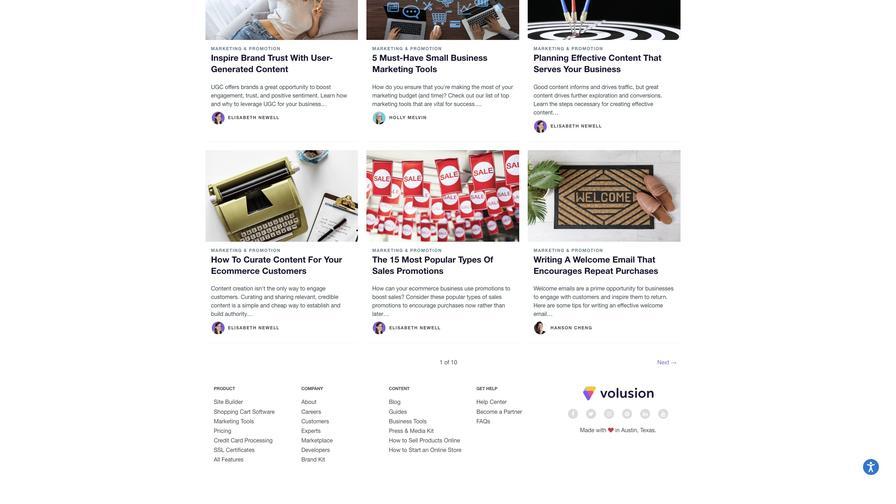 Task type: describe. For each thing, give the bounding box(es) containing it.
email
[[613, 255, 635, 265]]

marketing tools link
[[214, 418, 254, 425]]

with
[[290, 53, 309, 63]]

hanson cheng
[[551, 325, 592, 331]]

your inside how do you ensure that you're making the most of your marketing budget (and time)? check out our list of top marketing tools that are vital for success.…
[[502, 84, 513, 90]]

faqs
[[477, 418, 490, 425]]

boost inside ugc offers brands a great opportunity to boost engagement, trust, and positive sentiment. learn how and why to leverage ugc for your business…
[[316, 84, 331, 90]]

a inside marketing & promotion writing a welcome email that encourages repeat purchases
[[565, 255, 571, 265]]

sales
[[489, 294, 502, 300]]

popular
[[446, 294, 465, 300]]

engage inside content creation isn't the only way to engage customers. curating and sharing relevant, credible content is a simple and cheap way to establish and build authority…
[[307, 286, 326, 292]]

next →
[[658, 360, 677, 366]]

1 horizontal spatial are
[[547, 303, 555, 309]]

learn inside ugc offers brands a great opportunity to boost engagement, trust, and positive sentiment. learn how and why to leverage ugc for your business…
[[321, 92, 335, 99]]

how
[[337, 92, 347, 99]]

tools
[[399, 101, 411, 107]]

authority…
[[225, 311, 253, 317]]

creating
[[610, 101, 631, 107]]

tools inside site builder shopping cart software marketing tools pricing credit card processing ssl certificates all features
[[241, 418, 254, 425]]

promotion for welcome
[[572, 248, 603, 253]]

writing
[[534, 255, 562, 265]]

1 vertical spatial online
[[430, 447, 446, 454]]

about careers customers experts marketplace developers brand kit
[[301, 399, 333, 463]]

help center become a partner faqs
[[477, 399, 522, 425]]

writing
[[591, 303, 608, 309]]

content up blog
[[389, 386, 410, 392]]

how to sell products online link
[[389, 438, 460, 444]]

how inside marketing & promotion how to curate content for your ecommerce customers
[[211, 255, 229, 265]]

consider
[[406, 294, 429, 300]]

great inside ugc offers brands a great opportunity to boost engagement, trust, and positive sentiment. learn how and why to leverage ugc for your business…
[[265, 84, 278, 90]]

repeat
[[585, 266, 613, 276]]

writing a welcome email that encourages repeat purchases image
[[528, 150, 681, 242]]

marketing down must-
[[372, 64, 413, 74]]

marketing for planning effective content that serves your business
[[534, 46, 565, 51]]

necessary
[[575, 101, 600, 107]]

in
[[615, 427, 620, 434]]

an inside blog guides business tools press & media kit how to sell products online how to start an online store
[[423, 447, 429, 454]]

sentiment.
[[293, 92, 319, 99]]

0 vertical spatial that
[[423, 84, 433, 90]]

kit for media
[[427, 428, 434, 434]]

ecommerce software by volusion image
[[582, 386, 655, 401]]

marketing for how to curate content for your ecommerce customers
[[211, 248, 242, 253]]

promotion for most
[[410, 248, 442, 253]]

elisabeth newell link for business
[[534, 119, 602, 134]]

your inside ugc offers brands a great opportunity to boost engagement, trust, and positive sentiment. learn how and why to leverage ugc for your business…
[[286, 101, 297, 107]]

learn inside good content informs and drives traffic, but great content drives further exploration and conversions. learn the steps necessary for creating effective content…
[[534, 101, 548, 107]]

0 horizontal spatial promotions
[[372, 303, 401, 309]]

of right list
[[494, 92, 499, 99]]

tools inside blog guides business tools press & media kit how to sell products online how to start an online store
[[414, 418, 427, 425]]

customers inside about careers customers experts marketplace developers brand kit
[[301, 418, 329, 425]]

out
[[466, 92, 474, 99]]

newell for business
[[581, 124, 602, 129]]

welcome
[[640, 303, 663, 309]]

planning effective content that serves your business image
[[528, 0, 681, 40]]

for inside ugc offers brands a great opportunity to boost engagement, trust, and positive sentiment. learn how and why to leverage ugc for your business…
[[278, 101, 284, 107]]

0 vertical spatial content
[[549, 84, 569, 90]]

texas.
[[640, 427, 656, 434]]

all
[[214, 457, 220, 463]]

brand inside about careers customers experts marketplace developers brand kit
[[301, 457, 317, 463]]

how to curate content for your ecommerce customers image
[[205, 150, 358, 242]]

making
[[452, 84, 470, 90]]

elisabeth newell link for ecommerce
[[211, 321, 280, 336]]

1 horizontal spatial promotions
[[475, 286, 504, 292]]

some
[[557, 303, 571, 309]]

welcome inside welcome emails are a prime opportunity for businesses to engage with customers and inspire them to return. here are some tips for writing an effective welcome email…
[[534, 286, 557, 292]]

(and
[[419, 92, 430, 99]]

holly
[[389, 115, 406, 120]]

boost inside the "how can your ecommerce business use promotions to boost sales? consider these popular types of sales promotions to encourage purchases now rather than later…"
[[372, 294, 387, 300]]

blog guides business tools press & media kit how to sell products online how to start an online store
[[389, 399, 462, 454]]

content inside content creation isn't the only way to engage customers. curating and sharing relevant, credible content is a simple and cheap way to establish and build authority…
[[211, 303, 230, 309]]

cheap
[[271, 303, 287, 309]]

heart image
[[608, 428, 614, 433]]

2 way from the top
[[289, 303, 299, 309]]

how inside the "how can your ecommerce business use promotions to boost sales? consider these popular types of sales promotions to encourage purchases now rather than later…"
[[372, 286, 384, 292]]

businesses
[[645, 286, 674, 292]]

brands
[[241, 84, 259, 90]]

the inside good content informs and drives traffic, but great content drives further exploration and conversions. learn the steps necessary for creating effective content…
[[550, 101, 558, 107]]

about link
[[301, 399, 317, 406]]

& for a
[[566, 248, 570, 253]]

pagination navigation
[[204, 355, 682, 371]]

these
[[431, 294, 444, 300]]

the 15 most popular types of sales promotions image
[[367, 150, 520, 242]]

processing
[[245, 438, 273, 444]]

emails
[[559, 286, 575, 292]]

business
[[441, 286, 463, 292]]

elisabeth for content
[[228, 115, 257, 120]]

kit for brand
[[318, 457, 325, 463]]

become a partner link
[[477, 409, 522, 415]]

about
[[301, 399, 317, 406]]

developers
[[301, 447, 330, 454]]

1 vertical spatial are
[[576, 286, 584, 292]]

sell
[[409, 438, 418, 444]]

elisabeth newell for sales
[[389, 325, 441, 331]]

elisabeth for ecommerce
[[228, 325, 257, 331]]

become
[[477, 409, 498, 415]]

features
[[222, 457, 244, 463]]

experts link
[[301, 428, 321, 434]]

holly melvin
[[389, 115, 427, 120]]

ensure
[[405, 84, 422, 90]]

site builder shopping cart software marketing tools pricing credit card processing ssl certificates all features
[[214, 399, 275, 463]]

that
[[644, 53, 662, 63]]

content…
[[534, 109, 559, 116]]

2 marketing from the top
[[372, 101, 398, 107]]

elisabeth newell for ecommerce
[[228, 325, 280, 331]]

1 marketing from the top
[[372, 92, 398, 99]]

types
[[467, 294, 481, 300]]

sales?
[[388, 294, 405, 300]]

center
[[490, 399, 507, 406]]

only
[[276, 286, 287, 292]]

effective inside welcome emails are a prime opportunity for businesses to engage with customers and inspire them to return. here are some tips for writing an effective welcome email…
[[618, 303, 639, 309]]

now
[[465, 303, 476, 309]]

opportunity for repeat
[[606, 286, 636, 292]]

10
[[451, 360, 457, 366]]

marketing for 5 must-have small business marketing tools
[[372, 46, 403, 51]]

list
[[486, 92, 493, 99]]

newell for content
[[259, 115, 280, 120]]

holly melvin link
[[372, 111, 427, 125]]

the inside content creation isn't the only way to engage customers. curating and sharing relevant, credible content is a simple and cheap way to establish and build authority…
[[267, 286, 275, 292]]

a for partner
[[499, 409, 502, 415]]

for inside good content informs and drives traffic, but great content drives further exploration and conversions. learn the steps necessary for creating effective content…
[[602, 101, 609, 107]]

content inside marketing & promotion how to curate content for your ecommerce customers
[[273, 255, 306, 265]]

in austin, texas.
[[614, 427, 656, 434]]

experts
[[301, 428, 321, 434]]

ugc offers brands a great opportunity to boost engagement, trust, and positive sentiment. learn how and why to leverage ugc for your business…
[[211, 84, 347, 107]]

product
[[214, 386, 235, 392]]

follow volusion on facebook image
[[572, 412, 575, 417]]

press
[[389, 428, 403, 434]]

customers.
[[211, 294, 239, 300]]

guides
[[389, 409, 407, 415]]

customers inside marketing & promotion how to curate content for your ecommerce customers
[[262, 266, 307, 276]]

& for must-
[[405, 46, 409, 51]]

a for great
[[260, 84, 263, 90]]

of right 'most'
[[495, 84, 500, 90]]

email…
[[534, 311, 553, 317]]

and right 'trust,'
[[260, 92, 270, 99]]

purchases
[[616, 266, 658, 276]]

but
[[636, 84, 644, 90]]

business inside the marketing & promotion 5 must-have small business marketing tools
[[451, 53, 488, 63]]

your inside the "how can your ecommerce business use promotions to boost sales? consider these popular types of sales promotions to encourage purchases now rather than later…"
[[396, 286, 407, 292]]

marketing inside site builder shopping cart software marketing tools pricing credit card processing ssl certificates all features
[[214, 418, 239, 425]]

of inside the "how can your ecommerce business use promotions to boost sales? consider these popular types of sales promotions to encourage purchases now rather than later…"
[[482, 294, 487, 300]]

prime
[[591, 286, 605, 292]]

marketing for the 15 most popular types of sales promotions
[[372, 248, 403, 253]]

marketing & promotion writing a welcome email that encourages repeat purchases
[[534, 248, 658, 276]]

your for for
[[324, 255, 342, 265]]

relevant,
[[295, 294, 317, 300]]

faqs link
[[477, 418, 490, 425]]

customers link
[[301, 418, 329, 425]]

& for brand
[[244, 46, 247, 51]]

welcome emails are a prime opportunity for businesses to engage with customers and inspire them to return. here are some tips for writing an effective welcome email…
[[534, 286, 674, 317]]

can
[[386, 286, 395, 292]]



Task type: locate. For each thing, give the bounding box(es) containing it.
& up encourages
[[566, 248, 570, 253]]

welcome up here
[[534, 286, 557, 292]]

your up top
[[502, 84, 513, 90]]

1 vertical spatial engage
[[540, 294, 559, 300]]

why
[[222, 101, 232, 107]]

follow volusion on linkedin image
[[643, 412, 648, 417]]

business down 'effective'
[[584, 64, 621, 74]]

→
[[671, 360, 677, 366]]

business down "guides" in the left bottom of the page
[[389, 418, 412, 425]]

newell down encourage
[[420, 325, 441, 331]]

build
[[211, 311, 223, 317]]

follow volusion on instagram image
[[607, 412, 612, 417]]

welcome inside marketing & promotion writing a welcome email that encourages repeat purchases
[[573, 255, 610, 265]]

2 great from the left
[[646, 84, 659, 90]]

serves
[[534, 64, 561, 74]]

promotion up trust
[[249, 46, 281, 51]]

0 vertical spatial business
[[451, 53, 488, 63]]

0 horizontal spatial ugc
[[211, 84, 224, 90]]

0 horizontal spatial the
[[267, 286, 275, 292]]

0 horizontal spatial an
[[423, 447, 429, 454]]

open accessibe: accessibility options, statement and help image
[[867, 462, 875, 473]]

follow volusion on pinterest image
[[625, 412, 630, 417]]

have
[[403, 53, 424, 63]]

press & media kit link
[[389, 428, 434, 434]]

learn
[[321, 92, 335, 99], [534, 101, 548, 107]]

kit inside blog guides business tools press & media kit how to sell products online how to start an online store
[[427, 428, 434, 434]]

pricing
[[214, 428, 231, 434]]

0 vertical spatial brand
[[241, 53, 265, 63]]

2 horizontal spatial are
[[576, 286, 584, 292]]

most
[[402, 255, 422, 265]]

0 vertical spatial ugc
[[211, 84, 224, 90]]

a inside content creation isn't the only way to engage customers. curating and sharing relevant, credible content is a simple and cheap way to establish and build authority…
[[237, 303, 241, 309]]

0 horizontal spatial are
[[424, 101, 432, 107]]

kit inside about careers customers experts marketplace developers brand kit
[[318, 457, 325, 463]]

1 vertical spatial opportunity
[[606, 286, 636, 292]]

effective down inspire
[[618, 303, 639, 309]]

& inside marketing & promotion how to curate content for your ecommerce customers
[[244, 248, 247, 253]]

content right good
[[549, 84, 569, 90]]

1 way from the top
[[289, 286, 299, 292]]

promotion inside marketing & promotion inspire brand trust with user- generated content
[[249, 46, 281, 51]]

elisabeth newell down leverage
[[228, 115, 280, 120]]

elisabeth newell for content
[[228, 115, 280, 120]]

1 horizontal spatial opportunity
[[606, 286, 636, 292]]

welcome up 'repeat'
[[573, 255, 610, 265]]

your inside marketing & promotion planning effective content that serves your business
[[564, 64, 582, 74]]

establish
[[307, 303, 329, 309]]

promotion for curate
[[249, 248, 281, 253]]

and down isn't
[[264, 294, 274, 300]]

business inside marketing & promotion planning effective content that serves your business
[[584, 64, 621, 74]]

and left why
[[211, 101, 221, 107]]

0 vertical spatial way
[[289, 286, 299, 292]]

help center link
[[477, 399, 507, 406]]

promotion inside marketing & promotion writing a welcome email that encourages repeat purchases
[[572, 248, 603, 253]]

effective inside good content informs and drives traffic, but great content drives further exploration and conversions. learn the steps necessary for creating effective content…
[[632, 101, 653, 107]]

elisabeth newell link down steps at the right top of the page
[[534, 119, 602, 134]]

0 vertical spatial the
[[472, 84, 480, 90]]

site
[[214, 399, 224, 406]]

1 vertical spatial drives
[[554, 92, 570, 99]]

& inside blog guides business tools press & media kit how to sell products online how to start an online store
[[405, 428, 408, 434]]

success.…
[[454, 101, 482, 107]]

newell for ecommerce
[[259, 325, 280, 331]]

1 horizontal spatial the
[[472, 84, 480, 90]]

elisabeth down steps at the right top of the page
[[551, 124, 579, 129]]

elisabeth down encourage
[[389, 325, 418, 331]]

1 vertical spatial promotions
[[372, 303, 401, 309]]

1 horizontal spatial boost
[[372, 294, 387, 300]]

0 horizontal spatial business
[[389, 418, 412, 425]]

marketing & promotion the 15 most popular types of sales promotions
[[372, 248, 493, 276]]

a inside help center become a partner faqs
[[499, 409, 502, 415]]

engage inside welcome emails are a prime opportunity for businesses to engage with customers and inspire them to return. here are some tips for writing an effective welcome email…
[[540, 294, 559, 300]]

great up positive
[[265, 84, 278, 90]]

follow volusion on youtube image
[[661, 412, 666, 417]]

2 vertical spatial content
[[211, 303, 230, 309]]

newell down necessary
[[581, 124, 602, 129]]

help right 'get'
[[486, 386, 498, 392]]

and left cheap
[[260, 303, 270, 309]]

creation
[[233, 286, 253, 292]]

promotion inside marketing & promotion how to curate content for your ecommerce customers
[[249, 248, 281, 253]]

1 vertical spatial that
[[413, 101, 423, 107]]

1 horizontal spatial drives
[[602, 84, 617, 90]]

promotion for trust
[[249, 46, 281, 51]]

0 vertical spatial effective
[[632, 101, 653, 107]]

elisabeth newell link for content
[[211, 111, 280, 125]]

0 horizontal spatial boost
[[316, 84, 331, 90]]

effective down conversions.
[[632, 101, 653, 107]]

online up store
[[444, 438, 460, 444]]

0 vertical spatial your
[[564, 64, 582, 74]]

promotion up popular on the bottom
[[410, 248, 442, 253]]

builder
[[225, 399, 243, 406]]

1 vertical spatial an
[[423, 447, 429, 454]]

0 vertical spatial are
[[424, 101, 432, 107]]

opportunity inside welcome emails are a prime opportunity for businesses to engage with customers and inspire them to return. here are some tips for writing an effective welcome email…
[[606, 286, 636, 292]]

0 vertical spatial engage
[[307, 286, 326, 292]]

inspire brand trust with user-generated content image
[[205, 0, 358, 40]]

certificates
[[226, 447, 255, 454]]

1 vertical spatial business
[[584, 64, 621, 74]]

content left that
[[609, 53, 641, 63]]

ugc down positive
[[264, 101, 276, 107]]

1 horizontal spatial with
[[596, 427, 607, 434]]

follow volusion on twitter image
[[589, 412, 594, 417]]

shopping
[[214, 409, 238, 415]]

newell down cheap
[[259, 325, 280, 331]]

elisabeth newell link down leverage
[[211, 111, 280, 125]]

customers down careers
[[301, 418, 329, 425]]

generated
[[211, 64, 254, 74]]

promotions
[[475, 286, 504, 292], [372, 303, 401, 309]]

0 vertical spatial opportunity
[[279, 84, 308, 90]]

&
[[244, 46, 247, 51], [405, 46, 409, 51], [566, 46, 570, 51], [244, 248, 247, 253], [405, 248, 409, 253], [566, 248, 570, 253], [405, 428, 408, 434]]

ecommerce
[[409, 286, 439, 292]]

0 horizontal spatial your
[[286, 101, 297, 107]]

1 horizontal spatial learn
[[534, 101, 548, 107]]

a right the is
[[237, 303, 241, 309]]

to inside marketing & promotion how to curate content for your ecommerce customers
[[232, 255, 241, 265]]

that down (and
[[413, 101, 423, 107]]

marketing up must-
[[372, 46, 403, 51]]

all features link
[[214, 457, 244, 463]]

for inside marketing & promotion how to curate content for your ecommerce customers
[[308, 255, 322, 265]]

marketing
[[211, 46, 242, 51], [372, 46, 403, 51], [534, 46, 565, 51], [372, 64, 413, 74], [211, 248, 242, 253], [372, 248, 403, 253], [534, 248, 565, 253], [214, 418, 239, 425]]

cheng
[[574, 325, 592, 331]]

elisabeth newell link for sales
[[372, 321, 441, 336]]

1 horizontal spatial your
[[564, 64, 582, 74]]

1 vertical spatial marketing
[[372, 101, 398, 107]]

with inside welcome emails are a prime opportunity for businesses to engage with customers and inspire them to return. here are some tips for writing an effective welcome email…
[[561, 294, 571, 300]]

help inside help center become a partner faqs
[[477, 399, 488, 406]]

1 horizontal spatial engage
[[540, 294, 559, 300]]

content up customers.
[[211, 286, 231, 292]]

business
[[451, 53, 488, 63], [584, 64, 621, 74], [389, 418, 412, 425]]

brand inside marketing & promotion inspire brand trust with user- generated content
[[241, 53, 265, 63]]

that up (and
[[423, 84, 433, 90]]

are right here
[[547, 303, 555, 309]]

effective
[[571, 53, 606, 63]]

0 vertical spatial kit
[[427, 428, 434, 434]]

your
[[502, 84, 513, 90], [286, 101, 297, 107], [396, 286, 407, 292]]

elisabeth newell for business
[[551, 124, 602, 129]]

1 vertical spatial brand
[[301, 457, 317, 463]]

customers up only
[[262, 266, 307, 276]]

developers link
[[301, 447, 330, 454]]

2 vertical spatial business
[[389, 418, 412, 425]]

1 vertical spatial way
[[289, 303, 299, 309]]

the inside how do you ensure that you're making the most of your marketing budget (and time)? check out our list of top marketing tools that are vital for success.…
[[472, 84, 480, 90]]

software
[[252, 409, 275, 415]]

0 vertical spatial welcome
[[573, 255, 610, 265]]

marketing inside marketing & promotion how to curate content for your ecommerce customers
[[211, 248, 242, 253]]

a inside welcome emails are a prime opportunity for businesses to engage with customers and inspire them to return. here are some tips for writing an effective welcome email…
[[586, 286, 589, 292]]

content inside content creation isn't the only way to engage customers. curating and sharing relevant, credible content is a simple and cheap way to establish and build authority…
[[211, 286, 231, 292]]

marketing for inspire brand trust with user- generated content
[[211, 46, 242, 51]]

newell for sales
[[420, 325, 441, 331]]

promotion for have
[[410, 46, 442, 51]]

5
[[372, 53, 377, 63]]

0 vertical spatial your
[[502, 84, 513, 90]]

marketing up planning
[[534, 46, 565, 51]]

1 horizontal spatial ugc
[[264, 101, 276, 107]]

brand up generated
[[241, 53, 265, 63]]

& up most
[[405, 248, 409, 253]]

content inside marketing & promotion planning effective content that serves your business
[[609, 53, 641, 63]]

business up 'making'
[[451, 53, 488, 63]]

a inside ugc offers brands a great opportunity to boost engagement, trust, and positive sentiment. learn how and why to leverage ugc for your business…
[[260, 84, 263, 90]]

0 vertical spatial customers
[[262, 266, 307, 276]]

brand down developers
[[301, 457, 317, 463]]

0 vertical spatial online
[[444, 438, 460, 444]]

boost down can
[[372, 294, 387, 300]]

drives
[[602, 84, 617, 90], [554, 92, 570, 99]]

your down positive
[[286, 101, 297, 107]]

elisabeth for business
[[551, 124, 579, 129]]

& inside marketing & promotion planning effective content that serves your business
[[566, 46, 570, 51]]

promotions up later…
[[372, 303, 401, 309]]

of
[[495, 84, 500, 90], [494, 92, 499, 99], [484, 255, 493, 265], [482, 294, 487, 300], [444, 360, 449, 366]]

& up generated
[[244, 46, 247, 51]]

opportunity for content
[[279, 84, 308, 90]]

your inside marketing & promotion how to curate content for your ecommerce customers
[[324, 255, 342, 265]]

& inside marketing & promotion inspire brand trust with user- generated content
[[244, 46, 247, 51]]

good content informs and drives traffic, but great content drives further exploration and conversions. learn the steps necessary for creating effective content…
[[534, 84, 662, 116]]

marketing inside marketing & promotion the 15 most popular types of sales promotions
[[372, 248, 403, 253]]

planning
[[534, 53, 569, 63]]

sales
[[372, 266, 394, 276]]

your for serves
[[564, 64, 582, 74]]

0 horizontal spatial drives
[[554, 92, 570, 99]]

than
[[494, 303, 505, 309]]

1 vertical spatial welcome
[[534, 286, 557, 292]]

1 vertical spatial effective
[[618, 303, 639, 309]]

tools down small on the top of the page
[[416, 64, 437, 74]]

the up our
[[472, 84, 480, 90]]

marketing up writing
[[534, 248, 565, 253]]

learn up content…
[[534, 101, 548, 107]]

austin,
[[621, 427, 639, 434]]

& inside marketing & promotion the 15 most popular types of sales promotions
[[405, 248, 409, 253]]

a up encourages
[[565, 255, 571, 265]]

0 vertical spatial learn
[[321, 92, 335, 99]]

marketing inside marketing & promotion writing a welcome email that encourages repeat purchases
[[534, 248, 565, 253]]

types
[[458, 255, 482, 265]]

1 horizontal spatial an
[[610, 303, 616, 309]]

are up customers at bottom
[[576, 286, 584, 292]]

drives up exploration
[[602, 84, 617, 90]]

promotion up curate
[[249, 248, 281, 253]]

of right the 1
[[444, 360, 449, 366]]

0 horizontal spatial your
[[324, 255, 342, 265]]

and down traffic, on the top right
[[619, 92, 629, 99]]

return.
[[651, 294, 668, 300]]

sharing
[[275, 294, 294, 300]]

elisabeth newell down authority…
[[228, 325, 280, 331]]

careers
[[301, 409, 321, 415]]

0 horizontal spatial kit
[[318, 457, 325, 463]]

1 vertical spatial boost
[[372, 294, 387, 300]]

kit down developers
[[318, 457, 325, 463]]

& down business tools 'link' in the left of the page
[[405, 428, 408, 434]]

opportunity up sentiment.
[[279, 84, 308, 90]]

content inside marketing & promotion inspire brand trust with user- generated content
[[256, 64, 288, 74]]

0 horizontal spatial great
[[265, 84, 278, 90]]

promotion inside marketing & promotion the 15 most popular types of sales promotions
[[410, 248, 442, 253]]

0 horizontal spatial brand
[[241, 53, 265, 63]]

0 vertical spatial boost
[[316, 84, 331, 90]]

& inside marketing & promotion writing a welcome email that encourages repeat purchases
[[566, 248, 570, 253]]

an down inspire
[[610, 303, 616, 309]]

with left "heart" image
[[596, 427, 607, 434]]

promotion inside marketing & promotion planning effective content that serves your business
[[572, 46, 603, 51]]

elisabeth newell link down authority…
[[211, 321, 280, 336]]

for inside how do you ensure that you're making the most of your marketing budget (and time)? check out our list of top marketing tools that are vital for success.…
[[446, 101, 452, 107]]

& up planning
[[566, 46, 570, 51]]

help up become on the right bottom of page
[[477, 399, 488, 406]]

1
[[440, 360, 443, 366]]

and down credible
[[331, 303, 341, 309]]

1 vertical spatial with
[[596, 427, 607, 434]]

an inside welcome emails are a prime opportunity for businesses to engage with customers and inspire them to return. here are some tips for writing an effective welcome email…
[[610, 303, 616, 309]]

tools inside the marketing & promotion 5 must-have small business marketing tools
[[416, 64, 437, 74]]

products
[[420, 438, 442, 444]]

cart
[[240, 409, 251, 415]]

0 horizontal spatial with
[[561, 294, 571, 300]]

guides link
[[389, 409, 407, 415]]

and up writing
[[601, 294, 610, 300]]

1 great from the left
[[265, 84, 278, 90]]

& for to
[[244, 248, 247, 253]]

1 vertical spatial your
[[324, 255, 342, 265]]

ssl certificates link
[[214, 447, 255, 454]]

1 vertical spatial help
[[477, 399, 488, 406]]

boost
[[316, 84, 331, 90], [372, 294, 387, 300]]

promotion up 'effective'
[[572, 46, 603, 51]]

great inside good content informs and drives traffic, but great content drives further exploration and conversions. learn the steps necessary for creating effective content…
[[646, 84, 659, 90]]

business inside blog guides business tools press & media kit how to sell products online how to start an online store
[[389, 418, 412, 425]]

engage up relevant,
[[307, 286, 326, 292]]

credit
[[214, 438, 229, 444]]

marketplace
[[301, 438, 333, 444]]

promotion up small on the top of the page
[[410, 46, 442, 51]]

1 horizontal spatial kit
[[427, 428, 434, 434]]

the
[[372, 255, 387, 265]]

2 vertical spatial the
[[267, 286, 275, 292]]

1 vertical spatial learn
[[534, 101, 548, 107]]

great up conversions.
[[646, 84, 659, 90]]

marketing inside marketing & promotion planning effective content that serves your business
[[534, 46, 565, 51]]

elisabeth newell down steps at the right top of the page
[[551, 124, 602, 129]]

elisabeth newell link down encourage
[[372, 321, 441, 336]]

and inside welcome emails are a prime opportunity for businesses to engage with customers and inspire them to return. here are some tips for writing an effective welcome email…
[[601, 294, 610, 300]]

a down center
[[499, 409, 502, 415]]

2 horizontal spatial business
[[584, 64, 621, 74]]

opportunity inside ugc offers brands a great opportunity to boost engagement, trust, and positive sentiment. learn how and why to leverage ugc for your business…
[[279, 84, 308, 90]]

start
[[409, 447, 421, 454]]

& for effective
[[566, 46, 570, 51]]

0 horizontal spatial opportunity
[[279, 84, 308, 90]]

content creation isn't the only way to engage customers. curating and sharing relevant, credible content is a simple and cheap way to establish and build authority…
[[211, 286, 341, 317]]

store
[[448, 447, 462, 454]]

made
[[580, 427, 595, 434]]

great
[[265, 84, 278, 90], [646, 84, 659, 90]]

1 horizontal spatial your
[[396, 286, 407, 292]]

1 vertical spatial kit
[[318, 457, 325, 463]]

1 horizontal spatial brand
[[301, 457, 317, 463]]

2 horizontal spatial the
[[550, 101, 558, 107]]

1 horizontal spatial great
[[646, 84, 659, 90]]

how
[[372, 84, 384, 90], [211, 255, 229, 265], [372, 286, 384, 292], [389, 438, 401, 444], [389, 447, 401, 454]]

1 vertical spatial the
[[550, 101, 558, 107]]

0 horizontal spatial welcome
[[534, 286, 557, 292]]

elisabeth down authority…
[[228, 325, 257, 331]]

customers
[[262, 266, 307, 276], [301, 418, 329, 425]]

& up have
[[405, 46, 409, 51]]

shopping cart software link
[[214, 409, 275, 415]]

elisabeth down leverage
[[228, 115, 257, 120]]

elisabeth for sales
[[389, 325, 418, 331]]

the left only
[[267, 286, 275, 292]]

1 vertical spatial customers
[[301, 418, 329, 425]]

a for prime
[[586, 286, 589, 292]]

0 vertical spatial with
[[561, 294, 571, 300]]

& inside the marketing & promotion 5 must-have small business marketing tools
[[405, 46, 409, 51]]

how can your ecommerce business use promotions to boost sales? consider these popular types of sales promotions to encourage purchases now rather than later…
[[372, 286, 510, 317]]

15
[[390, 255, 399, 265]]

is
[[232, 303, 236, 309]]

promotion for content
[[572, 46, 603, 51]]

elisabeth newell down encourage
[[389, 325, 441, 331]]

promotion inside the marketing & promotion 5 must-have small business marketing tools
[[410, 46, 442, 51]]

how inside how do you ensure that you're making the most of your marketing budget (and time)? check out our list of top marketing tools that are vital for success.…
[[372, 84, 384, 90]]

the up content…
[[550, 101, 558, 107]]

2 vertical spatial your
[[396, 286, 407, 292]]

2 vertical spatial that
[[637, 255, 656, 265]]

elisabeth newell
[[228, 115, 280, 120], [551, 124, 602, 129], [228, 325, 280, 331], [389, 325, 441, 331]]

0 vertical spatial an
[[610, 303, 616, 309]]

tools up media
[[414, 418, 427, 425]]

of inside the pagination navigation
[[444, 360, 449, 366]]

steps
[[559, 101, 573, 107]]

your up sales?
[[396, 286, 407, 292]]

a right brands in the top left of the page
[[260, 84, 263, 90]]

newell down leverage
[[259, 115, 280, 120]]

marketing for writing a welcome email that encourages repeat purchases
[[534, 248, 565, 253]]

made with
[[580, 427, 608, 434]]

simple
[[242, 303, 259, 309]]

ecommerce
[[211, 266, 260, 276]]

tools down cart
[[241, 418, 254, 425]]

marketing up ecommerce
[[211, 248, 242, 253]]

that up purchases
[[637, 255, 656, 265]]

elisabeth newell link
[[211, 111, 280, 125], [534, 119, 602, 134], [211, 321, 280, 336], [372, 321, 441, 336]]

1 vertical spatial content
[[534, 92, 553, 99]]

curating
[[241, 294, 262, 300]]

that inside marketing & promotion writing a welcome email that encourages repeat purchases
[[637, 255, 656, 265]]

newell
[[259, 115, 280, 120], [581, 124, 602, 129], [259, 325, 280, 331], [420, 325, 441, 331]]

of inside marketing & promotion the 15 most popular types of sales promotions
[[484, 255, 493, 265]]

use
[[465, 286, 474, 292]]

0 vertical spatial promotions
[[475, 286, 504, 292]]

1 horizontal spatial welcome
[[573, 255, 610, 265]]

kit up products
[[427, 428, 434, 434]]

5 must-have small business marketing tools image
[[367, 0, 520, 40]]

are down (and
[[424, 101, 432, 107]]

content down good
[[534, 92, 553, 99]]

vital
[[434, 101, 444, 107]]

encourages
[[534, 266, 582, 276]]

your
[[564, 64, 582, 74], [324, 255, 342, 265]]

0 vertical spatial marketing
[[372, 92, 398, 99]]

1 vertical spatial your
[[286, 101, 297, 107]]

marketing
[[372, 92, 398, 99], [372, 101, 398, 107]]

marketing up inspire
[[211, 46, 242, 51]]

of up rather
[[482, 294, 487, 300]]

melvin
[[408, 115, 427, 120]]

good
[[534, 84, 548, 90]]

0 vertical spatial drives
[[602, 84, 617, 90]]

are inside how do you ensure that you're making the most of your marketing budget (and time)? check out our list of top marketing tools that are vital for success.…
[[424, 101, 432, 107]]

2 horizontal spatial your
[[502, 84, 513, 90]]

marketing & promotion planning effective content that serves your business
[[534, 46, 662, 74]]

1 horizontal spatial business
[[451, 53, 488, 63]]

opportunity up inspire
[[606, 286, 636, 292]]

how do you ensure that you're making the most of your marketing budget (and time)? check out our list of top marketing tools that are vital for success.…
[[372, 84, 513, 107]]

an
[[610, 303, 616, 309], [423, 447, 429, 454]]

2 vertical spatial are
[[547, 303, 555, 309]]

trust
[[268, 53, 288, 63]]

marketing up 15
[[372, 248, 403, 253]]

0 horizontal spatial learn
[[321, 92, 335, 99]]

0 horizontal spatial engage
[[307, 286, 326, 292]]

drives up steps at the right top of the page
[[554, 92, 570, 99]]

marketing inside marketing & promotion inspire brand trust with user- generated content
[[211, 46, 242, 51]]

popular
[[424, 255, 456, 265]]

& for 15
[[405, 248, 409, 253]]

and up exploration
[[591, 84, 600, 90]]

1 vertical spatial ugc
[[264, 101, 276, 107]]

content down trust
[[256, 64, 288, 74]]

boost up sentiment.
[[316, 84, 331, 90]]

0 vertical spatial help
[[486, 386, 498, 392]]

a up customers at bottom
[[586, 286, 589, 292]]



Task type: vqa. For each thing, say whether or not it's contained in the screenshot.
"INFORMS"
yes



